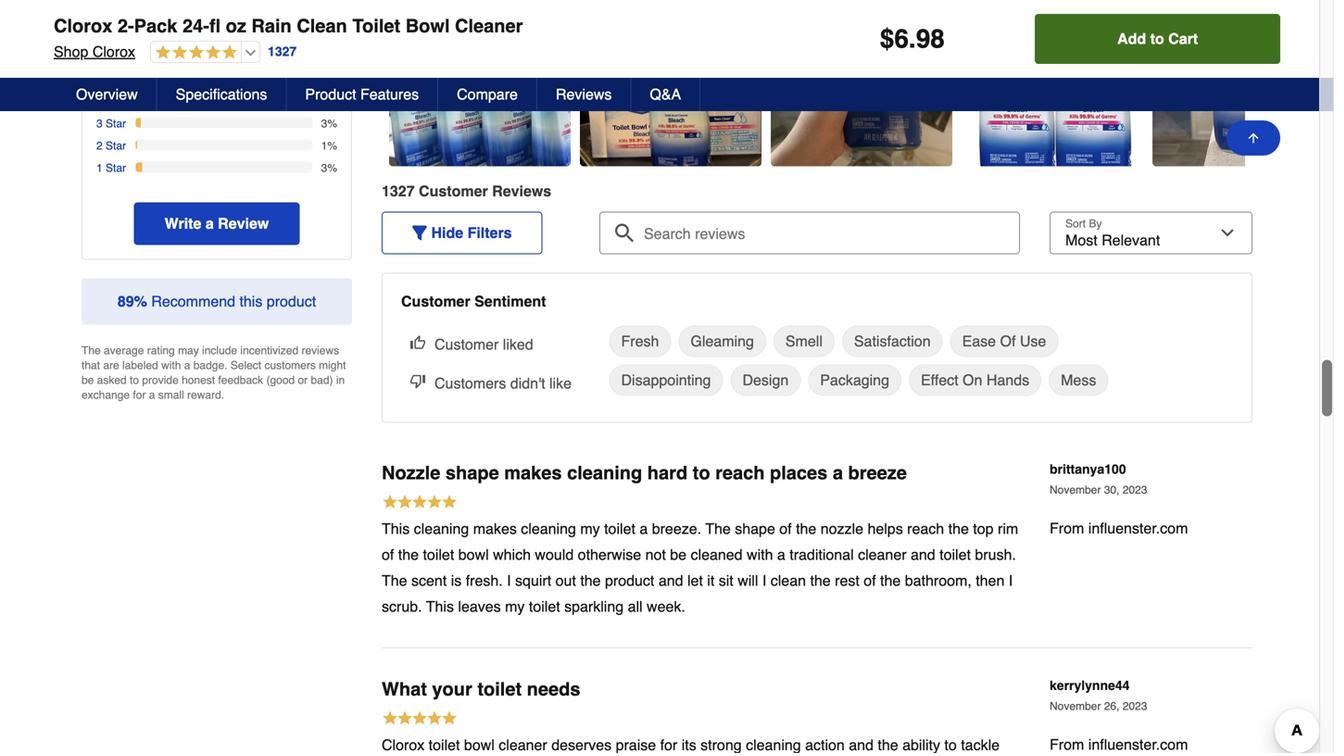 Task type: locate. For each thing, give the bounding box(es) containing it.
to up 'for'
[[130, 374, 139, 387]]

the up "that"
[[82, 344, 101, 357]]

from down kerrylynne44 november 26, 2023
[[1050, 736, 1085, 754]]

compare button
[[439, 78, 538, 111]]

fresh
[[622, 333, 659, 350]]

cleaning
[[567, 463, 643, 484], [414, 520, 469, 538], [521, 520, 577, 538]]

clorox up shop clorox
[[54, 15, 112, 37]]

1 vertical spatial 5 stars image
[[382, 710, 458, 730]]

star for 3 star
[[106, 117, 126, 130]]

1 vertical spatial influenster.com
[[1089, 736, 1189, 754]]

reach right helps
[[908, 520, 945, 538]]

a
[[206, 215, 214, 232], [184, 359, 190, 372], [149, 389, 155, 402], [833, 463, 844, 484], [640, 520, 648, 538], [778, 546, 786, 564]]

1 5 stars image from the top
[[382, 494, 458, 514]]

1 vertical spatial review
[[492, 183, 544, 200]]

places
[[770, 463, 828, 484]]

to right hard
[[693, 463, 711, 484]]

november
[[1050, 484, 1102, 497], [1050, 700, 1102, 713]]

i right will
[[763, 572, 767, 590]]

makes
[[505, 463, 562, 484], [473, 520, 517, 538]]

1 vertical spatial clorox
[[93, 43, 135, 60]]

2023 for nozzle shape makes cleaning hard to reach places a breeze
[[1123, 484, 1148, 497]]

shop clorox
[[54, 43, 135, 60]]

1 horizontal spatial with
[[747, 546, 774, 564]]

4
[[96, 95, 103, 108]]

1 vertical spatial 5
[[96, 73, 103, 86]]

influenster.com down 30,
[[1089, 520, 1189, 537]]

1 horizontal spatial my
[[581, 520, 600, 538]]

influenster.com for what your toilet needs
[[1089, 736, 1189, 754]]

1 vertical spatial customer
[[401, 293, 471, 310]]

of right 4.7
[[288, 3, 303, 24]]

brush.
[[976, 546, 1017, 564]]

review inside "4.7 out of 5 1327 review s"
[[209, 28, 251, 43]]

sentiment
[[475, 293, 546, 310]]

out right 4.7
[[257, 3, 283, 24]]

26,
[[1105, 700, 1120, 713]]

1 vertical spatial and
[[659, 572, 684, 590]]

uploaded image image up compare
[[389, 66, 571, 85]]

5 stars image
[[382, 494, 458, 514], [382, 710, 458, 730]]

my up "otherwise"
[[581, 520, 600, 538]]

2 horizontal spatial to
[[1151, 30, 1165, 47]]

2 star from the top
[[106, 95, 126, 108]]

1 influenster.com from the top
[[1089, 520, 1189, 537]]

0 horizontal spatial my
[[505, 598, 525, 616]]

of right rest
[[864, 572, 877, 590]]

from for nozzle shape makes cleaning hard to reach places a breeze
[[1050, 520, 1085, 537]]

my down squirt
[[505, 598, 525, 616]]

0 vertical spatial 5 stars image
[[382, 494, 458, 514]]

1
[[96, 162, 103, 175]]

a down may
[[184, 359, 190, 372]]

cleaning up 'would'
[[521, 520, 577, 538]]

5 stars image down what
[[382, 710, 458, 730]]

scent
[[412, 572, 447, 590]]

this down 'scent' at the left of the page
[[426, 598, 454, 616]]

november down kerrylynne44
[[1050, 700, 1102, 713]]

scrub.
[[382, 598, 422, 616]]

to right add
[[1151, 30, 1165, 47]]

customers
[[265, 359, 316, 372]]

5 stars image for what
[[382, 710, 458, 730]]

thumb down image
[[411, 374, 426, 389]]

0 horizontal spatial out
[[257, 3, 283, 24]]

6
[[895, 24, 909, 54]]

14%
[[315, 95, 337, 108]]

0 horizontal spatial s
[[251, 28, 258, 43]]

1 vertical spatial 2023
[[1123, 700, 1148, 713]]

4 star from the top
[[106, 139, 126, 152]]

1 from from the top
[[1050, 520, 1085, 537]]

2 2023 from the top
[[1123, 700, 1148, 713]]

november down "brittanya100"
[[1050, 484, 1102, 497]]

cleaner
[[455, 15, 523, 37]]

the inside the average rating may include incentivized reviews that are labeled with a badge. select customers might be asked to provide honest feedback (good or bad) in exchange for a small reward.
[[82, 344, 101, 357]]

1 horizontal spatial to
[[693, 463, 711, 484]]

this
[[240, 293, 263, 310]]

1 horizontal spatial i
[[763, 572, 767, 590]]

4.7 stars image
[[115, 0, 219, 26], [151, 44, 237, 62]]

makes for cleaning
[[473, 520, 517, 538]]

a right "write" at left top
[[206, 215, 214, 232]]

customer up hide
[[419, 183, 488, 200]]

the
[[796, 520, 817, 538], [949, 520, 970, 538], [398, 546, 419, 564], [581, 572, 601, 590], [811, 572, 831, 590], [881, 572, 901, 590]]

squirt
[[515, 572, 552, 590]]

product right this
[[267, 293, 316, 310]]

2 uploaded image image from the left
[[580, 66, 762, 85]]

shape inside 'this cleaning makes cleaning my toilet a breeze. the shape of the nozzle helps reach the top rim of the toilet bowl which would otherwise not be cleaned with a traditional cleaner and toilet brush. the scent is fresh. i squirt out the product and let it sit will i clean the rest of the bathroom, then i scrub. this leaves my toilet sparkling all week.'
[[735, 520, 776, 538]]

1 vertical spatial reach
[[908, 520, 945, 538]]

review for 1327 customer review s
[[492, 183, 544, 200]]

nozzle
[[382, 463, 441, 484]]

review for write a review
[[218, 215, 269, 232]]

cleaning left hard
[[567, 463, 643, 484]]

might
[[319, 359, 346, 372]]

bowl
[[459, 546, 489, 564]]

to inside the average rating may include incentivized reviews that are labeled with a badge. select customers might be asked to provide honest feedback (good or bad) in exchange for a small reward.
[[130, 374, 139, 387]]

5 uploaded image image from the left
[[1153, 66, 1335, 85]]

the left 'top'
[[949, 520, 970, 538]]

1 vertical spatial from
[[1050, 736, 1085, 754]]

select
[[231, 359, 262, 372]]

1327 left fl
[[176, 28, 205, 43]]

0 vertical spatial 5
[[309, 3, 319, 24]]

0 horizontal spatial 1327
[[176, 28, 205, 43]]

2 vertical spatial the
[[382, 572, 407, 590]]

cleaning up bowl
[[414, 520, 469, 538]]

and
[[911, 546, 936, 564], [659, 572, 684, 590]]

be down "that"
[[82, 374, 94, 387]]

0 vertical spatial from influenster.com
[[1050, 520, 1189, 537]]

1 november from the top
[[1050, 484, 1102, 497]]

incentivized
[[240, 344, 299, 357]]

1 vertical spatial product
[[605, 572, 655, 590]]

helps
[[868, 520, 904, 538]]

1 2023 from the top
[[1123, 484, 1148, 497]]

1 vertical spatial 3%
[[321, 162, 337, 175]]

2 from from the top
[[1050, 736, 1085, 754]]

add to cart
[[1118, 30, 1199, 47]]

1 horizontal spatial and
[[911, 546, 936, 564]]

customer
[[419, 183, 488, 200], [401, 293, 471, 310], [435, 336, 499, 353]]

0 vertical spatial 1327
[[176, 28, 205, 43]]

0 vertical spatial influenster.com
[[1089, 520, 1189, 537]]

0 vertical spatial product
[[267, 293, 316, 310]]

reach left places
[[716, 463, 765, 484]]

compare
[[457, 86, 518, 103]]

0 vertical spatial s
[[251, 28, 258, 43]]

3% down 1%
[[321, 162, 337, 175]]

1 horizontal spatial product
[[605, 572, 655, 590]]

november inside brittanya100 november 30, 2023
[[1050, 484, 1102, 497]]

0 vertical spatial my
[[581, 520, 600, 538]]

a inside button
[[206, 215, 214, 232]]

s inside "4.7 out of 5 1327 review s"
[[251, 28, 258, 43]]

0 horizontal spatial reach
[[716, 463, 765, 484]]

0 horizontal spatial to
[[130, 374, 139, 387]]

1 horizontal spatial reach
[[908, 520, 945, 538]]

review right "write" at left top
[[218, 215, 269, 232]]

makes for shape
[[505, 463, 562, 484]]

0 horizontal spatial be
[[82, 374, 94, 387]]

brittanya100 november 30, 2023
[[1050, 462, 1148, 497]]

satisfaction
[[855, 333, 931, 350]]

the up cleaned
[[706, 520, 731, 538]]

0 vertical spatial from
[[1050, 520, 1085, 537]]

clean
[[771, 572, 807, 590]]

toilet down squirt
[[529, 598, 561, 616]]

1 vertical spatial s
[[544, 183, 552, 200]]

of left use
[[1001, 333, 1016, 350]]

1 horizontal spatial the
[[382, 572, 407, 590]]

1 horizontal spatial out
[[556, 572, 576, 590]]

reward.
[[187, 389, 224, 402]]

didn't
[[511, 375, 546, 392]]

feedback
[[218, 374, 263, 387]]

customers
[[435, 375, 506, 392]]

star right 3
[[106, 117, 126, 130]]

%
[[134, 293, 147, 310]]

3% up 1%
[[321, 117, 337, 130]]

2023 right 26,
[[1123, 700, 1148, 713]]

0 horizontal spatial this
[[382, 520, 410, 538]]

1 horizontal spatial 1327
[[268, 44, 297, 59]]

5 up overview
[[96, 73, 103, 86]]

to inside button
[[1151, 30, 1165, 47]]

1 vertical spatial my
[[505, 598, 525, 616]]

customer up thumb up image
[[401, 293, 471, 310]]

2 horizontal spatial i
[[1009, 572, 1013, 590]]

1327 inside "4.7 out of 5 1327 review s"
[[176, 28, 205, 43]]

1 vertical spatial out
[[556, 572, 576, 590]]

star for 4 star
[[106, 95, 126, 108]]

0 horizontal spatial with
[[161, 359, 181, 372]]

makes inside 'this cleaning makes cleaning my toilet a breeze. the shape of the nozzle helps reach the top rim of the toilet bowl which would otherwise not be cleaned with a traditional cleaner and toilet brush. the scent is fresh. i squirt out the product and let it sit will i clean the rest of the bathroom, then i scrub. this leaves my toilet sparkling all week.'
[[473, 520, 517, 538]]

1327 down clorox 2-pack 24-fl oz rain clean toilet bowl cleaner
[[268, 44, 297, 59]]

for
[[133, 389, 146, 402]]

labeled
[[122, 359, 158, 372]]

sparkling
[[565, 598, 624, 616]]

2023 right 30,
[[1123, 484, 1148, 497]]

1 horizontal spatial shape
[[735, 520, 776, 538]]

1 vertical spatial the
[[706, 520, 731, 538]]

from influenster.com for nozzle shape makes cleaning hard to reach places a breeze
[[1050, 520, 1189, 537]]

customer liked
[[435, 336, 534, 353]]

and up bathroom, at bottom
[[911, 546, 936, 564]]

satisfaction button
[[843, 326, 943, 357]]

2 vertical spatial customer
[[435, 336, 499, 353]]

this down the nozzle
[[382, 520, 410, 538]]

2 5 stars image from the top
[[382, 710, 458, 730]]

customer sentiment
[[401, 293, 546, 310]]

uploaded image image up arrow up icon
[[1153, 66, 1335, 85]]

fresh button
[[610, 326, 672, 357]]

from
[[1050, 520, 1085, 537], [1050, 736, 1085, 754]]

5 star from the top
[[106, 162, 126, 175]]

1 vertical spatial shape
[[735, 520, 776, 538]]

uploaded image image down add
[[962, 66, 1144, 85]]

uploaded image image down $
[[771, 66, 953, 85]]

1327 up filter image on the left of page
[[382, 183, 415, 200]]

1 vertical spatial with
[[747, 546, 774, 564]]

5 right rain
[[309, 3, 319, 24]]

0 vertical spatial 3%
[[321, 117, 337, 130]]

0 vertical spatial out
[[257, 3, 283, 24]]

4.7 stars image down 24-
[[151, 44, 237, 62]]

1 vertical spatial from influenster.com
[[1050, 736, 1189, 754]]

with inside the average rating may include incentivized reviews that are labeled with a badge. select customers might be asked to provide honest feedback (good or bad) in exchange for a small reward.
[[161, 359, 181, 372]]

thumb up image
[[411, 335, 426, 350]]

3 uploaded image image from the left
[[771, 66, 953, 85]]

from influenster.com down 30,
[[1050, 520, 1189, 537]]

out down 'would'
[[556, 572, 576, 590]]

1 horizontal spatial s
[[544, 183, 552, 200]]

2 i from the left
[[763, 572, 767, 590]]

review up filters
[[492, 183, 544, 200]]

star for 2 star
[[106, 139, 126, 152]]

30,
[[1105, 484, 1120, 497]]

write a review button
[[134, 203, 300, 245]]

0 horizontal spatial product
[[267, 293, 316, 310]]

uploaded image image
[[389, 66, 571, 85], [580, 66, 762, 85], [771, 66, 953, 85], [962, 66, 1144, 85], [1153, 66, 1335, 85]]

i right then
[[1009, 572, 1013, 590]]

november for what your toilet needs
[[1050, 700, 1102, 713]]

3% for 3 star
[[321, 117, 337, 130]]

and left let
[[659, 572, 684, 590]]

4.7 out of 5 1327 review s
[[176, 3, 319, 43]]

or
[[298, 374, 308, 387]]

1 star from the top
[[106, 73, 126, 86]]

review inside write a review button
[[218, 215, 269, 232]]

star right 2
[[106, 139, 126, 152]]

specifications button
[[157, 78, 287, 111]]

from down brittanya100 november 30, 2023
[[1050, 520, 1085, 537]]

review
[[209, 28, 251, 43], [492, 183, 544, 200], [218, 215, 269, 232]]

1 uploaded image image from the left
[[389, 66, 571, 85]]

product up all
[[605, 572, 655, 590]]

2023 for what your toilet needs
[[1123, 700, 1148, 713]]

the up scrub. at the left bottom
[[382, 572, 407, 590]]

star up overview
[[106, 73, 126, 86]]

customer up customers
[[435, 336, 499, 353]]

clorox up 5 star
[[93, 43, 135, 60]]

2 vertical spatial 1327
[[382, 183, 415, 200]]

toilet
[[605, 520, 636, 538], [423, 546, 454, 564], [940, 546, 971, 564], [529, 598, 561, 616], [478, 679, 522, 700]]

rim
[[998, 520, 1019, 538]]

the up "sparkling"
[[581, 572, 601, 590]]

breeze.
[[652, 520, 702, 538]]

of inside "4.7 out of 5 1327 review s"
[[288, 3, 303, 24]]

from influenster.com down 26,
[[1050, 736, 1189, 754]]

1 vertical spatial this
[[426, 598, 454, 616]]

4.7 stars image left oz
[[115, 0, 219, 26]]

q&a
[[650, 86, 682, 103]]

bathroom,
[[905, 572, 972, 590]]

3 star from the top
[[106, 117, 126, 130]]

uploaded image image up q&a
[[580, 66, 762, 85]]

1 3% from the top
[[321, 117, 337, 130]]

product features button
[[287, 78, 439, 111]]

3% for 1 star
[[321, 162, 337, 175]]

be inside 'this cleaning makes cleaning my toilet a breeze. the shape of the nozzle helps reach the top rim of the toilet bowl which would otherwise not be cleaned with a traditional cleaner and toilet brush. the scent is fresh. i squirt out the product and let it sit will i clean the rest of the bathroom, then i scrub. this leaves my toilet sparkling all week.'
[[671, 546, 687, 564]]

the
[[82, 344, 101, 357], [706, 520, 731, 538], [382, 572, 407, 590]]

0 vertical spatial november
[[1050, 484, 1102, 497]]

effect on hands button
[[909, 365, 1042, 396]]

will
[[738, 572, 759, 590]]

reviews
[[302, 344, 339, 357]]

filter image
[[413, 226, 427, 241]]

2 from influenster.com from the top
[[1050, 736, 1189, 754]]

with down the rating
[[161, 359, 181, 372]]

reach inside 'this cleaning makes cleaning my toilet a breeze. the shape of the nozzle helps reach the top rim of the toilet bowl which would otherwise not be cleaned with a traditional cleaner and toilet brush. the scent is fresh. i squirt out the product and let it sit will i clean the rest of the bathroom, then i scrub. this leaves my toilet sparkling all week.'
[[908, 520, 945, 538]]

review down 4.7
[[209, 28, 251, 43]]

0 vertical spatial reach
[[716, 463, 765, 484]]

shape
[[446, 463, 499, 484], [735, 520, 776, 538]]

1 horizontal spatial be
[[671, 546, 687, 564]]

star right 4
[[106, 95, 126, 108]]

2 horizontal spatial 1327
[[382, 183, 415, 200]]

2 horizontal spatial the
[[706, 520, 731, 538]]

0 vertical spatial be
[[82, 374, 94, 387]]

mess
[[1062, 372, 1097, 389]]

1 horizontal spatial 5
[[309, 3, 319, 24]]

1327 for 1327
[[268, 44, 297, 59]]

0 vertical spatial makes
[[505, 463, 562, 484]]

0 horizontal spatial 5
[[96, 73, 103, 86]]

ease
[[963, 333, 997, 350]]

3%
[[321, 117, 337, 130], [321, 162, 337, 175]]

1 vertical spatial november
[[1050, 700, 1102, 713]]

out
[[257, 3, 283, 24], [556, 572, 576, 590]]

5 stars image down the nozzle
[[382, 494, 458, 514]]

reach
[[716, 463, 765, 484], [908, 520, 945, 538]]

star right 1
[[106, 162, 126, 175]]

1 from influenster.com from the top
[[1050, 520, 1189, 537]]

star
[[106, 73, 126, 86], [106, 95, 126, 108], [106, 117, 126, 130], [106, 139, 126, 152], [106, 162, 126, 175]]

2 3% from the top
[[321, 162, 337, 175]]

what your toilet needs
[[382, 679, 581, 700]]

with
[[161, 359, 181, 372], [747, 546, 774, 564]]

shape right the nozzle
[[446, 463, 499, 484]]

0 vertical spatial the
[[82, 344, 101, 357]]

0 vertical spatial with
[[161, 359, 181, 372]]

0 vertical spatial to
[[1151, 30, 1165, 47]]

i left squirt
[[507, 572, 511, 590]]

star for 1 star
[[106, 162, 126, 175]]

2023 inside kerrylynne44 november 26, 2023
[[1123, 700, 1148, 713]]

1 vertical spatial 1327
[[268, 44, 297, 59]]

0 vertical spatial 2023
[[1123, 484, 1148, 497]]

packaging
[[821, 372, 890, 389]]

0 horizontal spatial the
[[82, 344, 101, 357]]

ease of use
[[963, 333, 1047, 350]]

2 vertical spatial review
[[218, 215, 269, 232]]

this cleaning makes cleaning my toilet a breeze. the shape of the nozzle helps reach the top rim of the toilet bowl which would otherwise not be cleaned with a traditional cleaner and toilet brush. the scent is fresh. i squirt out the product and let it sit will i clean the rest of the bathroom, then i scrub. this leaves my toilet sparkling all week.
[[382, 520, 1019, 616]]

0 vertical spatial shape
[[446, 463, 499, 484]]

1 vertical spatial be
[[671, 546, 687, 564]]

with up will
[[747, 546, 774, 564]]

5
[[309, 3, 319, 24], [96, 73, 103, 86]]

0 vertical spatial review
[[209, 28, 251, 43]]

2 november from the top
[[1050, 700, 1102, 713]]

1 vertical spatial to
[[130, 374, 139, 387]]

be right not
[[671, 546, 687, 564]]

of
[[288, 3, 303, 24], [1001, 333, 1016, 350], [780, 520, 792, 538], [382, 546, 394, 564], [864, 572, 877, 590]]

2 influenster.com from the top
[[1089, 736, 1189, 754]]

smell
[[786, 333, 823, 350]]

0 horizontal spatial i
[[507, 572, 511, 590]]

november inside kerrylynne44 november 26, 2023
[[1050, 700, 1102, 713]]

1 vertical spatial makes
[[473, 520, 517, 538]]

2023 inside brittanya100 november 30, 2023
[[1123, 484, 1148, 497]]

shape up cleaned
[[735, 520, 776, 538]]

influenster.com down 26,
[[1089, 736, 1189, 754]]



Task type: describe. For each thing, give the bounding box(es) containing it.
from for what your toilet needs
[[1050, 736, 1085, 754]]

star for 5 star
[[106, 73, 126, 86]]

add
[[1118, 30, 1147, 47]]

out inside 'this cleaning makes cleaning my toilet a breeze. the shape of the nozzle helps reach the top rim of the toilet bowl which would otherwise not be cleaned with a traditional cleaner and toilet brush. the scent is fresh. i squirt out the product and let it sit will i clean the rest of the bathroom, then i scrub. this leaves my toilet sparkling all week.'
[[556, 572, 576, 590]]

4 star
[[96, 95, 126, 108]]

smell button
[[774, 326, 835, 357]]

rating
[[147, 344, 175, 357]]

hard
[[648, 463, 688, 484]]

cleaner
[[859, 546, 907, 564]]

toilet up "otherwise"
[[605, 520, 636, 538]]

honest
[[182, 374, 215, 387]]

5 stars image for nozzle
[[382, 494, 458, 514]]

like
[[550, 375, 572, 392]]

oz
[[226, 15, 246, 37]]

product inside 'this cleaning makes cleaning my toilet a breeze. the shape of the nozzle helps reach the top rim of the toilet bowl which would otherwise not be cleaned with a traditional cleaner and toilet brush. the scent is fresh. i squirt out the product and let it sit will i clean the rest of the bathroom, then i scrub. this leaves my toilet sparkling all week.'
[[605, 572, 655, 590]]

gleaming
[[691, 333, 754, 350]]

1 vertical spatial 4.7 stars image
[[151, 44, 237, 62]]

disappointing button
[[610, 365, 724, 396]]

shop
[[54, 43, 88, 60]]

specifications
[[176, 86, 267, 103]]

of up traditional
[[780, 520, 792, 538]]

arrow up image
[[1247, 131, 1262, 146]]

include
[[202, 344, 237, 357]]

79%
[[315, 73, 337, 86]]

all
[[628, 598, 643, 616]]

sit
[[719, 572, 734, 590]]

in
[[336, 374, 345, 387]]

0 vertical spatial and
[[911, 546, 936, 564]]

hide
[[431, 224, 464, 241]]

are
[[103, 359, 119, 372]]

with inside 'this cleaning makes cleaning my toilet a breeze. the shape of the nozzle helps reach the top rim of the toilet bowl which would otherwise not be cleaned with a traditional cleaner and toilet brush. the scent is fresh. i squirt out the product and let it sit will i clean the rest of the bathroom, then i scrub. this leaves my toilet sparkling all week.'
[[747, 546, 774, 564]]

kerrylynne44 november 26, 2023
[[1050, 679, 1148, 713]]

product features
[[305, 86, 419, 103]]

.
[[909, 24, 917, 54]]

0 vertical spatial this
[[382, 520, 410, 538]]

$
[[880, 24, 895, 54]]

top
[[974, 520, 994, 538]]

2-
[[118, 15, 134, 37]]

3 i from the left
[[1009, 572, 1013, 590]]

a right 'for'
[[149, 389, 155, 402]]

features
[[361, 86, 419, 103]]

your
[[432, 679, 473, 700]]

would
[[535, 546, 574, 564]]

traditional
[[790, 546, 854, 564]]

reviews button
[[538, 78, 632, 111]]

89 % recommend this product
[[118, 293, 316, 310]]

kerrylynne44
[[1050, 679, 1130, 693]]

overview
[[76, 86, 138, 103]]

1 horizontal spatial this
[[426, 598, 454, 616]]

0 vertical spatial 4.7 stars image
[[115, 0, 219, 26]]

3
[[96, 117, 103, 130]]

write
[[165, 215, 202, 232]]

overview button
[[57, 78, 157, 111]]

of inside button
[[1001, 333, 1016, 350]]

5 inside "4.7 out of 5 1327 review s"
[[309, 3, 319, 24]]

a up clean
[[778, 546, 786, 564]]

cart
[[1169, 30, 1199, 47]]

a right places
[[833, 463, 844, 484]]

what
[[382, 679, 427, 700]]

mess button
[[1049, 365, 1109, 396]]

clean
[[297, 15, 347, 37]]

Search reviews text field
[[607, 212, 1013, 243]]

a up not
[[640, 520, 648, 538]]

q&a button
[[632, 78, 701, 111]]

bowl
[[406, 15, 450, 37]]

then
[[976, 572, 1005, 590]]

0 horizontal spatial shape
[[446, 463, 499, 484]]

arrow right image
[[1221, 60, 1236, 82]]

0 horizontal spatial and
[[659, 572, 684, 590]]

2 vertical spatial to
[[693, 463, 711, 484]]

$ 6 . 98
[[880, 24, 945, 54]]

cleaning for shape
[[567, 463, 643, 484]]

product
[[305, 86, 356, 103]]

clorox 2-pack 24-fl oz rain clean toilet bowl cleaner
[[54, 15, 523, 37]]

provide
[[142, 374, 179, 387]]

toilet up 'scent' at the left of the page
[[423, 546, 454, 564]]

bad)
[[311, 374, 333, 387]]

week.
[[647, 598, 686, 616]]

rain
[[252, 15, 292, 37]]

0 vertical spatial customer
[[419, 183, 488, 200]]

0 vertical spatial clorox
[[54, 15, 112, 37]]

of up scrub. at the left bottom
[[382, 546, 394, 564]]

rest
[[835, 572, 860, 590]]

average
[[104, 344, 144, 357]]

cleaning for cleaning
[[521, 520, 577, 538]]

toilet right your
[[478, 679, 522, 700]]

the down traditional
[[811, 572, 831, 590]]

1 i from the left
[[507, 572, 511, 590]]

influenster.com for nozzle shape makes cleaning hard to reach places a breeze
[[1089, 520, 1189, 537]]

the up traditional
[[796, 520, 817, 538]]

the up 'scent' at the left of the page
[[398, 546, 419, 564]]

write a review
[[165, 215, 269, 232]]

out inside "4.7 out of 5 1327 review s"
[[257, 3, 283, 24]]

toilet
[[353, 15, 401, 37]]

effect
[[921, 372, 959, 389]]

1327 for 1327 customer review s
[[382, 183, 415, 200]]

be inside the average rating may include incentivized reviews that are labeled with a badge. select customers might be asked to provide honest feedback (good or bad) in exchange for a small reward.
[[82, 374, 94, 387]]

november for nozzle shape makes cleaning hard to reach places a breeze
[[1050, 484, 1102, 497]]

2 star
[[96, 139, 126, 152]]

is
[[451, 572, 462, 590]]

customers didn't like
[[435, 375, 572, 392]]

customer for customer liked
[[435, 336, 499, 353]]

4 uploaded image image from the left
[[962, 66, 1144, 85]]

toilet up bathroom, at bottom
[[940, 546, 971, 564]]

small
[[158, 389, 184, 402]]

customer for customer sentiment
[[401, 293, 471, 310]]

1%
[[321, 139, 337, 152]]

nozzle shape makes cleaning hard to reach places a breeze
[[382, 463, 907, 484]]

hide filters
[[431, 224, 512, 241]]

the down cleaner
[[881, 572, 901, 590]]

from influenster.com for what your toilet needs
[[1050, 736, 1189, 754]]

disappointing
[[622, 372, 711, 389]]

it
[[708, 572, 715, 590]]

asked
[[97, 374, 127, 387]]

on
[[963, 372, 983, 389]]

otherwise
[[578, 546, 642, 564]]

breeze
[[849, 463, 907, 484]]



Task type: vqa. For each thing, say whether or not it's contained in the screenshot.
ease of use
yes



